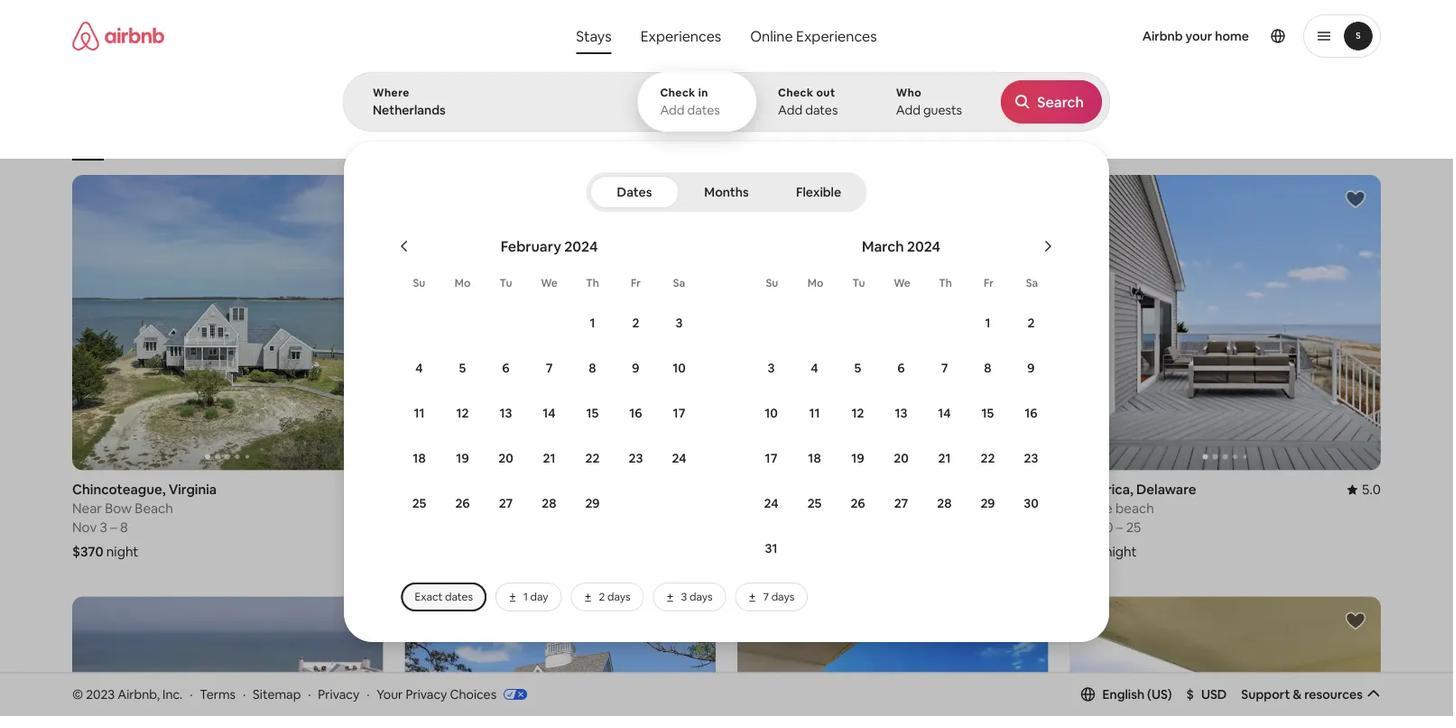 Task type: vqa. For each thing, say whether or not it's contained in the screenshot.


Task type: describe. For each thing, give the bounding box(es) containing it.
1 11 button from the left
[[398, 392, 441, 435]]

1 19 button from the left
[[441, 437, 484, 480]]

5 for second '5' button from the left
[[855, 360, 862, 377]]

2 we from the left
[[894, 276, 911, 290]]

english (us) button
[[1081, 687, 1173, 703]]

2 privacy from the left
[[406, 687, 447, 703]]

cape
[[405, 481, 439, 499]]

12 for 1st 12 button
[[456, 405, 469, 422]]

1 16 from the left
[[630, 405, 643, 422]]

22 for first 22 button from the right
[[981, 451, 996, 467]]

1 th from the left
[[586, 276, 599, 290]]

bow
[[105, 500, 132, 518]]

30
[[1024, 496, 1039, 512]]

2 5 button from the left
[[837, 347, 880, 390]]

1 28 from the left
[[542, 496, 557, 512]]

1 16 button from the left
[[614, 392, 658, 435]]

experiences inside experiences button
[[641, 27, 722, 45]]

choices
[[450, 687, 497, 703]]

on for frederica,
[[1070, 500, 1089, 518]]

18 for first 18 button from left
[[413, 451, 426, 467]]

2 days
[[599, 591, 631, 605]]

milford,
[[738, 481, 786, 499]]

2 for february 2024
[[633, 315, 640, 331]]

omg!
[[699, 134, 728, 148]]

1 15 button from the left
[[571, 392, 614, 435]]

2 th from the left
[[939, 276, 952, 290]]

1 29 from the left
[[585, 496, 600, 512]]

chincoteague,
[[72, 481, 166, 499]]

1 · from the left
[[190, 687, 193, 703]]

21 for 1st '21' button from right
[[939, 451, 951, 467]]

usd
[[1202, 687, 1227, 703]]

© 2023 airbnb, inc. ·
[[72, 687, 193, 703]]

1 horizontal spatial 10
[[765, 405, 778, 422]]

2 button for february 2024
[[614, 302, 658, 345]]

milford, delaware on the beach
[[738, 481, 849, 518]]

night inside chincoteague, virginia near bow beach nov 3 – 8 $370 night
[[106, 543, 139, 561]]

2 9 button from the left
[[1010, 347, 1053, 390]]

trending
[[857, 134, 903, 148]]

february 2024
[[501, 237, 598, 256]]

dates for check out add dates
[[806, 102, 838, 118]]

1 su from the left
[[413, 276, 426, 290]]

&
[[1293, 687, 1302, 703]]

0 horizontal spatial 1
[[524, 591, 528, 605]]

2 21 button from the left
[[923, 437, 967, 480]]

$285
[[738, 543, 769, 561]]

virginia inside chincoteague, virginia near bow beach nov 3 – 8 $370 night
[[169, 481, 217, 499]]

30 button
[[1010, 482, 1053, 526]]

1 we from the left
[[541, 276, 558, 290]]

months button
[[683, 176, 771, 209]]

0 vertical spatial 17 button
[[658, 392, 701, 435]]

25 for second "25" button from the right
[[412, 496, 427, 512]]

8 for second 8 button from left
[[985, 360, 992, 377]]

Where field
[[373, 102, 609, 118]]

online
[[751, 27, 793, 45]]

who add guests
[[896, 86, 963, 118]]

1 horizontal spatial 20
[[894, 451, 909, 467]]

2 16 from the left
[[1025, 405, 1038, 422]]

support
[[1242, 687, 1291, 703]]

near
[[72, 500, 102, 518]]

2 15 button from the left
[[967, 392, 1010, 435]]

2 19 button from the left
[[837, 437, 880, 480]]

1 mo from the left
[[455, 276, 471, 290]]

(us)
[[1148, 687, 1173, 703]]

inc.
[[163, 687, 183, 703]]

24 for the right 24 button
[[764, 496, 779, 512]]

2 fr from the left
[[984, 276, 994, 290]]

support & resources
[[1242, 687, 1363, 703]]

1 button for february 2024
[[571, 302, 614, 345]]

none search field containing stays
[[343, 0, 1454, 643]]

4 for first "4" button from left
[[416, 360, 423, 377]]

2024 for february 2024
[[565, 237, 598, 256]]

stays button
[[562, 18, 626, 54]]

day
[[531, 591, 549, 605]]

stays
[[576, 27, 612, 45]]

13 for first 13 button
[[500, 405, 512, 422]]

1 8 button from the left
[[571, 347, 614, 390]]

2 6 button from the left
[[880, 347, 923, 390]]

spaces
[[363, 134, 399, 148]]

tiny homes
[[768, 134, 826, 148]]

3 days
[[681, 591, 713, 605]]

14 for 2nd 14 button from left
[[939, 405, 951, 422]]

2 4 button from the left
[[793, 347, 837, 390]]

your
[[377, 687, 403, 703]]

check for check out add dates
[[778, 86, 814, 100]]

virginia inside cape charles, virginia on wilkins beach
[[496, 481, 545, 499]]

4.85 out of 5 average rating image
[[1007, 481, 1049, 499]]

amazing pools
[[934, 134, 1010, 148]]

7 days
[[763, 591, 795, 605]]

©
[[72, 687, 83, 703]]

home
[[1216, 28, 1250, 44]]

1 27 button from the left
[[484, 482, 528, 526]]

1 privacy from the left
[[318, 687, 360, 703]]

on for milford,
[[738, 500, 756, 518]]

who
[[896, 86, 922, 100]]

1 22 button from the left
[[571, 437, 614, 480]]

0 horizontal spatial 20
[[499, 451, 514, 467]]

23 for second 23 button from right
[[629, 451, 643, 467]]

check for check in add dates
[[660, 86, 696, 100]]

privacy link
[[318, 687, 360, 703]]

0 horizontal spatial 17
[[673, 405, 686, 422]]

sitemap link
[[253, 687, 301, 703]]

group containing national parks
[[72, 90, 1089, 161]]

2 13 button from the left
[[880, 392, 923, 435]]

7 for 1st 7 button from the left
[[546, 360, 553, 377]]

1 20 button from the left
[[484, 437, 528, 480]]

0 horizontal spatial dates
[[445, 591, 473, 605]]

2 sa from the left
[[1026, 276, 1039, 290]]

15 for 2nd 15 button from the right
[[587, 405, 599, 422]]

0 horizontal spatial 10
[[673, 360, 686, 377]]

1 7 button from the left
[[528, 347, 571, 390]]

18 for second 18 button from left
[[808, 451, 821, 467]]

1 12 button from the left
[[441, 392, 484, 435]]

4.85
[[1022, 481, 1049, 499]]

1 vertical spatial 10 button
[[750, 392, 793, 435]]

calendar application
[[365, 218, 1454, 576]]

1 6 from the left
[[502, 360, 510, 377]]

out
[[817, 86, 836, 100]]

2 18 button from the left
[[793, 437, 837, 480]]

1 horizontal spatial 7
[[763, 591, 769, 605]]

terms link
[[200, 687, 236, 703]]

2 14 button from the left
[[923, 392, 967, 435]]

days for 3 days
[[690, 591, 713, 605]]

the for frederica,
[[1092, 500, 1113, 518]]

4 for second "4" button from the left
[[811, 360, 819, 377]]

creative
[[317, 134, 361, 148]]

2 11 button from the left
[[793, 392, 837, 435]]

2 28 from the left
[[938, 496, 952, 512]]

add for check out add dates
[[778, 102, 803, 118]]

the for milford,
[[759, 500, 780, 518]]

2 25 button from the left
[[793, 482, 837, 526]]

add to wishlist: frederica, delaware image
[[1345, 189, 1367, 210]]

1 horizontal spatial 24 button
[[750, 482, 793, 526]]

11 for first 11 button from the left
[[414, 405, 425, 422]]

months
[[705, 184, 749, 200]]

check in add dates
[[660, 86, 720, 118]]

2 12 button from the left
[[837, 392, 880, 435]]

0 horizontal spatial 2
[[599, 591, 605, 605]]

1 18 button from the left
[[398, 437, 441, 480]]

delaware for frederica, delaware on the beach nov 20 – 25 night
[[1137, 481, 1197, 499]]

online experiences link
[[736, 18, 892, 54]]

exact
[[415, 591, 443, 605]]

delaware for milford, delaware on the beach
[[789, 481, 849, 499]]

airbnb your home
[[1143, 28, 1250, 44]]

add to wishlist: chincoteague, virginia image
[[680, 611, 702, 632]]

1 9 button from the left
[[614, 347, 658, 390]]

2 22 button from the left
[[967, 437, 1010, 480]]

1 day
[[524, 591, 549, 605]]

8 inside chincoteague, virginia near bow beach nov 3 – 8 $370 night
[[120, 519, 128, 537]]

1 fr from the left
[[631, 276, 641, 290]]

2 tu from the left
[[853, 276, 865, 290]]

1 horizontal spatial 17 button
[[750, 437, 793, 480]]

12 for 1st 12 button from right
[[852, 405, 865, 422]]

31
[[765, 541, 778, 557]]

chincoteague, virginia near bow beach nov 3 – 8 $370 night
[[72, 481, 217, 561]]

guests
[[924, 102, 963, 118]]

1 28 button from the left
[[528, 482, 571, 526]]

show map
[[685, 607, 747, 624]]

2 27 button from the left
[[880, 482, 923, 526]]

11 for 2nd 11 button from the left
[[809, 405, 820, 422]]

1 23 button from the left
[[614, 437, 658, 480]]

23 for second 23 button from the left
[[1024, 451, 1039, 467]]

mansions
[[531, 134, 578, 148]]

2 su from the left
[[766, 276, 779, 290]]

22 for 1st 22 button from the left
[[586, 451, 600, 467]]

dates for check in add dates
[[688, 102, 720, 118]]

experiences button
[[626, 18, 736, 54]]

add to wishlist: ocean city, maryland image
[[347, 611, 369, 632]]

19 for 1st 19 button from left
[[456, 451, 469, 467]]

english (us)
[[1103, 687, 1173, 703]]

march
[[862, 237, 904, 256]]

beach inside cape charles, virginia on wilkins beach
[[473, 500, 512, 518]]

4 · from the left
[[367, 687, 370, 703]]

9 for first 9 button
[[632, 360, 640, 377]]

amazing
[[934, 134, 979, 148]]

wilkins
[[427, 500, 470, 518]]

exact dates
[[415, 591, 473, 605]]

1 horizontal spatial 3 button
[[750, 347, 793, 390]]

days for 7 days
[[772, 591, 795, 605]]

2 29 from the left
[[981, 496, 996, 512]]

0 horizontal spatial 3 button
[[658, 302, 701, 345]]

2 mo from the left
[[808, 276, 824, 290]]

nov for near
[[72, 519, 97, 537]]

profile element
[[908, 0, 1382, 72]]

2 29 button from the left
[[967, 482, 1010, 526]]

1 26 from the left
[[455, 496, 470, 512]]

parks
[[472, 133, 500, 147]]

2 16 button from the left
[[1010, 392, 1053, 435]]

2 night from the left
[[772, 543, 804, 561]]

stays tab panel
[[343, 72, 1454, 643]]

february
[[501, 237, 562, 256]]

charles,
[[442, 481, 494, 499]]

tab list inside stays tab panel
[[590, 172, 864, 212]]

2 26 button from the left
[[837, 482, 880, 526]]

night inside the frederica, delaware on the beach nov 20 – 25 night
[[1105, 543, 1137, 561]]

dates button
[[590, 176, 679, 209]]

show
[[685, 607, 718, 624]]

0 vertical spatial 10 button
[[658, 347, 701, 390]]

pools
[[982, 134, 1010, 148]]

online experiences
[[751, 27, 877, 45]]

2 for march 2024
[[1028, 315, 1035, 331]]



Task type: locate. For each thing, give the bounding box(es) containing it.
0 horizontal spatial check
[[660, 86, 696, 100]]

1 for march 2024
[[986, 315, 991, 331]]

14 button
[[528, 392, 571, 435], [923, 392, 967, 435]]

airbnb
[[1143, 28, 1183, 44]]

1 sa from the left
[[673, 276, 686, 290]]

15 for 1st 15 button from the right
[[982, 405, 995, 422]]

3 days from the left
[[772, 591, 795, 605]]

privacy left your at bottom
[[318, 687, 360, 703]]

0 horizontal spatial 1 button
[[571, 302, 614, 345]]

tab list
[[590, 172, 864, 212]]

1 horizontal spatial 1
[[590, 315, 596, 331]]

25 inside the frederica, delaware on the beach nov 20 – 25 night
[[1127, 519, 1142, 537]]

0 horizontal spatial 28
[[542, 496, 557, 512]]

1 26 button from the left
[[441, 482, 484, 526]]

– for 8
[[110, 519, 117, 537]]

1 horizontal spatial 27
[[895, 496, 909, 512]]

your privacy choices
[[377, 687, 497, 703]]

14
[[543, 405, 556, 422], [939, 405, 951, 422]]

2 22 from the left
[[981, 451, 996, 467]]

28 left 4.85 out of 5 average rating icon
[[938, 496, 952, 512]]

check left in
[[660, 86, 696, 100]]

beach inside chincoteague, virginia near bow beach nov 3 – 8 $370 night
[[135, 500, 173, 518]]

1 horizontal spatial 2 button
[[1010, 302, 1053, 345]]

1 horizontal spatial add
[[778, 102, 803, 118]]

· right terms link
[[243, 687, 246, 703]]

terms
[[200, 687, 236, 703]]

airbnb,
[[118, 687, 160, 703]]

english
[[1103, 687, 1145, 703]]

1 2 button from the left
[[614, 302, 658, 345]]

18 up milford, delaware on the beach
[[808, 451, 821, 467]]

26 right milford, delaware on the beach
[[851, 496, 866, 512]]

on down milford,
[[738, 500, 756, 518]]

3 · from the left
[[308, 687, 311, 703]]

1 horizontal spatial 8
[[589, 360, 597, 377]]

national parks
[[427, 133, 500, 147]]

flexible
[[796, 184, 842, 200]]

2 21 from the left
[[939, 451, 951, 467]]

2 14 from the left
[[939, 405, 951, 422]]

· left your at bottom
[[367, 687, 370, 703]]

0 horizontal spatial 9 button
[[614, 347, 658, 390]]

1 horizontal spatial 10 button
[[750, 392, 793, 435]]

days down $285 night
[[772, 591, 795, 605]]

1 horizontal spatial 11 button
[[793, 392, 837, 435]]

1 horizontal spatial delaware
[[1137, 481, 1197, 499]]

24 for the top 24 button
[[672, 451, 687, 467]]

1 nov from the left
[[72, 519, 97, 537]]

18 button up milford, delaware on the beach
[[793, 437, 837, 480]]

1 add from the left
[[660, 102, 685, 118]]

2 23 button from the left
[[1010, 437, 1053, 480]]

2024 right february
[[565, 237, 598, 256]]

1 horizontal spatial beach
[[473, 500, 512, 518]]

1 horizontal spatial th
[[939, 276, 952, 290]]

beach right bow
[[135, 500, 173, 518]]

delaware right the frederica, on the right of the page
[[1137, 481, 1197, 499]]

$285 night
[[738, 543, 804, 561]]

dates down 'out'
[[806, 102, 838, 118]]

1 button for march 2024
[[967, 302, 1010, 345]]

– inside chincoteague, virginia near bow beach nov 3 – 8 $370 night
[[110, 519, 117, 537]]

dates right exact
[[445, 591, 473, 605]]

18 up cape
[[413, 451, 426, 467]]

virginia right "charles,"
[[496, 481, 545, 499]]

2 6 from the left
[[898, 360, 905, 377]]

– down bow
[[110, 519, 117, 537]]

0 vertical spatial 17
[[673, 405, 686, 422]]

0 horizontal spatial beach
[[135, 500, 173, 518]]

·
[[190, 687, 193, 703], [243, 687, 246, 703], [308, 687, 311, 703], [367, 687, 370, 703]]

1 horizontal spatial dates
[[688, 102, 720, 118]]

on inside milford, delaware on the beach
[[738, 500, 756, 518]]

1 horizontal spatial fr
[[984, 276, 994, 290]]

1 virginia from the left
[[169, 481, 217, 499]]

delaware right milford,
[[789, 481, 849, 499]]

8 for second 8 button from the right
[[589, 360, 597, 377]]

0 horizontal spatial 4
[[416, 360, 423, 377]]

15
[[587, 405, 599, 422], [982, 405, 995, 422]]

beach
[[783, 500, 822, 518], [1116, 500, 1155, 518]]

2 beach from the left
[[473, 500, 512, 518]]

virginia right chincoteague, at the left bottom of the page
[[169, 481, 217, 499]]

1 29 button from the left
[[571, 482, 614, 526]]

24
[[672, 451, 687, 467], [764, 496, 779, 512]]

–
[[110, 519, 117, 537], [1117, 519, 1124, 537]]

18 button up cape
[[398, 437, 441, 480]]

1 vertical spatial 24
[[764, 496, 779, 512]]

nov down the frederica, on the right of the page
[[1070, 519, 1095, 537]]

13 for first 13 button from right
[[895, 405, 908, 422]]

1 horizontal spatial 6 button
[[880, 347, 923, 390]]

0 horizontal spatial 14
[[543, 405, 556, 422]]

25 for 2nd "25" button
[[808, 496, 822, 512]]

8
[[589, 360, 597, 377], [985, 360, 992, 377], [120, 519, 128, 537]]

0 horizontal spatial beach
[[783, 500, 822, 518]]

23 button
[[614, 437, 658, 480], [1010, 437, 1053, 480]]

add down experiences button
[[660, 102, 685, 118]]

1 horizontal spatial 13 button
[[880, 392, 923, 435]]

1 button
[[571, 302, 614, 345], [967, 302, 1010, 345]]

on down the frederica, on the right of the page
[[1070, 500, 1089, 518]]

2 26 from the left
[[851, 496, 866, 512]]

2 4 from the left
[[811, 360, 819, 377]]

th down march 2024
[[939, 276, 952, 290]]

on down cape
[[405, 500, 424, 518]]

1 horizontal spatial 14 button
[[923, 392, 967, 435]]

5.0
[[1362, 481, 1382, 499]]

resources
[[1305, 687, 1363, 703]]

dates down in
[[688, 102, 720, 118]]

map
[[720, 607, 747, 624]]

1 horizontal spatial 22
[[981, 451, 996, 467]]

1 4 button from the left
[[398, 347, 441, 390]]

experiences up 'out'
[[796, 27, 877, 45]]

1 horizontal spatial tu
[[853, 276, 865, 290]]

19 for 2nd 19 button
[[852, 451, 865, 467]]

2 horizontal spatial 2
[[1028, 315, 1035, 331]]

1 horizontal spatial nov
[[1070, 519, 1095, 537]]

1 6 button from the left
[[484, 347, 528, 390]]

25 down the frederica, on the right of the page
[[1127, 519, 1142, 537]]

1 13 from the left
[[500, 405, 512, 422]]

$ usd
[[1187, 687, 1227, 703]]

days for 2 days
[[608, 591, 631, 605]]

0 horizontal spatial mo
[[455, 276, 471, 290]]

mo
[[455, 276, 471, 290], [808, 276, 824, 290]]

1 11 from the left
[[414, 405, 425, 422]]

0 horizontal spatial 28 button
[[528, 482, 571, 526]]

8 button
[[571, 347, 614, 390], [967, 347, 1010, 390]]

nov for on
[[1070, 519, 1095, 537]]

2 button
[[614, 302, 658, 345], [1010, 302, 1053, 345]]

add to wishlist: cape charles, virginia image
[[680, 189, 702, 210]]

0 horizontal spatial 12 button
[[441, 392, 484, 435]]

0 horizontal spatial 12
[[456, 405, 469, 422]]

beach down the frederica, on the right of the page
[[1116, 500, 1155, 518]]

experiences up in
[[641, 27, 722, 45]]

0 horizontal spatial 24
[[672, 451, 687, 467]]

1 on from the left
[[405, 500, 424, 518]]

1 delaware from the left
[[789, 481, 849, 499]]

experiences inside online experiences link
[[796, 27, 877, 45]]

tu down february
[[500, 276, 512, 290]]

21 for first '21' button from the left
[[543, 451, 556, 467]]

0 horizontal spatial 20 button
[[484, 437, 528, 480]]

2 2 button from the left
[[1010, 302, 1053, 345]]

privacy right your at bottom
[[406, 687, 447, 703]]

1 13 button from the left
[[484, 392, 528, 435]]

1 horizontal spatial 25 button
[[793, 482, 837, 526]]

26 right cape
[[455, 496, 470, 512]]

1 days from the left
[[608, 591, 631, 605]]

1 beach from the left
[[135, 500, 173, 518]]

16
[[630, 405, 643, 422], [1025, 405, 1038, 422]]

11 up milford, delaware on the beach
[[809, 405, 820, 422]]

add inside check in add dates
[[660, 102, 685, 118]]

1 horizontal spatial 26
[[851, 496, 866, 512]]

show map button
[[667, 594, 787, 637]]

6
[[502, 360, 510, 377], [898, 360, 905, 377]]

0 horizontal spatial 15 button
[[571, 392, 614, 435]]

2 8 button from the left
[[967, 347, 1010, 390]]

13 button
[[484, 392, 528, 435], [880, 392, 923, 435]]

your
[[1186, 28, 1213, 44]]

1 horizontal spatial night
[[772, 543, 804, 561]]

add inside the check out add dates
[[778, 102, 803, 118]]

sitemap
[[253, 687, 301, 703]]

$370
[[72, 543, 103, 561]]

2 the from the left
[[1092, 500, 1113, 518]]

17 button
[[658, 392, 701, 435], [750, 437, 793, 480]]

3 add from the left
[[896, 102, 921, 118]]

lakefront
[[609, 134, 659, 148]]

0 horizontal spatial the
[[759, 500, 780, 518]]

1 21 button from the left
[[528, 437, 571, 480]]

2 20 button from the left
[[880, 437, 923, 480]]

check out add dates
[[778, 86, 838, 118]]

1 horizontal spatial we
[[894, 276, 911, 290]]

22 button
[[571, 437, 614, 480], [967, 437, 1010, 480]]

1 vertical spatial 24 button
[[750, 482, 793, 526]]

check inside the check out add dates
[[778, 86, 814, 100]]

5.0 out of 5 average rating image
[[1348, 481, 1382, 499]]

we down march 2024
[[894, 276, 911, 290]]

2 7 button from the left
[[923, 347, 967, 390]]

28
[[542, 496, 557, 512], [938, 496, 952, 512]]

1
[[590, 315, 596, 331], [986, 315, 991, 331], [524, 591, 528, 605]]

0 vertical spatial 24
[[672, 451, 687, 467]]

28 right "charles,"
[[542, 496, 557, 512]]

11 button up milford, delaware on the beach
[[793, 392, 837, 435]]

terms · sitemap · privacy ·
[[200, 687, 370, 703]]

· right inc.
[[190, 687, 193, 703]]

2 12 from the left
[[852, 405, 865, 422]]

1 horizontal spatial virginia
[[496, 481, 545, 499]]

1 9 from the left
[[632, 360, 640, 377]]

tu down the march
[[853, 276, 865, 290]]

th
[[586, 276, 599, 290], [939, 276, 952, 290]]

1 horizontal spatial 11
[[809, 405, 820, 422]]

delaware inside milford, delaware on the beach
[[789, 481, 849, 499]]

days
[[608, 591, 631, 605], [690, 591, 713, 605], [772, 591, 795, 605]]

what can we help you find? tab list
[[562, 18, 736, 54]]

add to wishlist: ocean city, maryland image
[[1345, 611, 1367, 632]]

12
[[456, 405, 469, 422], [852, 405, 865, 422]]

1 horizontal spatial 20 button
[[880, 437, 923, 480]]

1 5 button from the left
[[441, 347, 484, 390]]

1 horizontal spatial 18 button
[[793, 437, 837, 480]]

0 vertical spatial 10
[[673, 360, 686, 377]]

19 button up milford, delaware on the beach
[[837, 437, 880, 480]]

2024 for march 2024
[[908, 237, 941, 256]]

frederica, delaware on the beach nov 20 – 25 night
[[1070, 481, 1197, 561]]

25 button right milford,
[[793, 482, 837, 526]]

add up tiny homes on the right of page
[[778, 102, 803, 118]]

1 14 button from the left
[[528, 392, 571, 435]]

tab list containing dates
[[590, 172, 864, 212]]

None search field
[[343, 0, 1454, 643]]

the down the frederica, on the right of the page
[[1092, 500, 1113, 518]]

1 horizontal spatial 4
[[811, 360, 819, 377]]

days left 3 days
[[608, 591, 631, 605]]

1 for february 2024
[[590, 315, 596, 331]]

beach for frederica,
[[1116, 500, 1155, 518]]

– down the frederica, on the right of the page
[[1117, 519, 1124, 537]]

check inside check in add dates
[[660, 86, 696, 100]]

0 horizontal spatial 18 button
[[398, 437, 441, 480]]

1 horizontal spatial privacy
[[406, 687, 447, 703]]

2 · from the left
[[243, 687, 246, 703]]

2 horizontal spatial 25
[[1127, 519, 1142, 537]]

1 horizontal spatial experiences
[[796, 27, 877, 45]]

1 horizontal spatial 21 button
[[923, 437, 967, 480]]

1 horizontal spatial su
[[766, 276, 779, 290]]

night right $370
[[106, 543, 139, 561]]

0 horizontal spatial 17 button
[[658, 392, 701, 435]]

0 horizontal spatial 16
[[630, 405, 643, 422]]

1 27 from the left
[[499, 496, 513, 512]]

2 19 from the left
[[852, 451, 865, 467]]

1 14 from the left
[[543, 405, 556, 422]]

1 tu from the left
[[500, 276, 512, 290]]

2 experiences from the left
[[796, 27, 877, 45]]

beach down milford,
[[783, 500, 822, 518]]

1 horizontal spatial mo
[[808, 276, 824, 290]]

beach inside the frederica, delaware on the beach nov 20 – 25 night
[[1116, 500, 1155, 518]]

3 on from the left
[[1070, 500, 1089, 518]]

0 horizontal spatial night
[[106, 543, 139, 561]]

11 button up cape
[[398, 392, 441, 435]]

1 check from the left
[[660, 86, 696, 100]]

19 button
[[441, 437, 484, 480], [837, 437, 880, 480]]

flexible button
[[774, 176, 864, 209]]

dates
[[617, 184, 652, 200]]

1 1 button from the left
[[571, 302, 614, 345]]

2 15 from the left
[[982, 405, 995, 422]]

26 button
[[441, 482, 484, 526], [837, 482, 880, 526]]

0 horizontal spatial 7 button
[[528, 347, 571, 390]]

the inside milford, delaware on the beach
[[759, 500, 780, 518]]

0 horizontal spatial 24 button
[[658, 437, 701, 480]]

29 button
[[571, 482, 614, 526], [967, 482, 1010, 526]]

2
[[633, 315, 640, 331], [1028, 315, 1035, 331], [599, 591, 605, 605]]

11
[[414, 405, 425, 422], [809, 405, 820, 422]]

1 horizontal spatial 5
[[855, 360, 862, 377]]

21 button
[[528, 437, 571, 480], [923, 437, 967, 480]]

25 button left "charles,"
[[398, 482, 441, 526]]

0 horizontal spatial 29 button
[[571, 482, 614, 526]]

25 right milford,
[[808, 496, 822, 512]]

add inside who add guests
[[896, 102, 921, 118]]

where
[[373, 86, 410, 100]]

28 button left 4.85 out of 5 average rating icon
[[923, 482, 967, 526]]

10 button
[[658, 347, 701, 390], [750, 392, 793, 435]]

3 inside chincoteague, virginia near bow beach nov 3 – 8 $370 night
[[100, 519, 107, 537]]

dates inside the check out add dates
[[806, 102, 838, 118]]

2 28 button from the left
[[923, 482, 967, 526]]

on inside cape charles, virginia on wilkins beach
[[405, 500, 424, 518]]

0 horizontal spatial 18
[[413, 451, 426, 467]]

20 inside the frederica, delaware on the beach nov 20 – 25 night
[[1098, 519, 1114, 537]]

frederica,
[[1070, 481, 1134, 499]]

1 horizontal spatial 19 button
[[837, 437, 880, 480]]

0 vertical spatial 3 button
[[658, 302, 701, 345]]

0 horizontal spatial 21
[[543, 451, 556, 467]]

0 horizontal spatial virginia
[[169, 481, 217, 499]]

check left 'out'
[[778, 86, 814, 100]]

18 button
[[398, 437, 441, 480], [793, 437, 837, 480]]

2 11 from the left
[[809, 405, 820, 422]]

3 button
[[658, 302, 701, 345], [750, 347, 793, 390]]

national
[[427, 133, 470, 147]]

nov inside the frederica, delaware on the beach nov 20 – 25 night
[[1070, 519, 1095, 537]]

1 horizontal spatial 18
[[808, 451, 821, 467]]

beach inside milford, delaware on the beach
[[783, 500, 822, 518]]

2023
[[86, 687, 115, 703]]

th down the february 2024
[[586, 276, 599, 290]]

25
[[412, 496, 427, 512], [808, 496, 822, 512], [1127, 519, 1142, 537]]

1 horizontal spatial 8 button
[[967, 347, 1010, 390]]

5 for first '5' button from the left
[[459, 360, 466, 377]]

25 left "charles,"
[[412, 496, 427, 512]]

· left privacy link
[[308, 687, 311, 703]]

1 23 from the left
[[629, 451, 643, 467]]

– for 25
[[1117, 519, 1124, 537]]

su
[[413, 276, 426, 290], [766, 276, 779, 290]]

1 5 from the left
[[459, 360, 466, 377]]

cape charles, virginia on wilkins beach
[[405, 481, 545, 518]]

0 horizontal spatial 16 button
[[614, 392, 658, 435]]

0 horizontal spatial 26 button
[[441, 482, 484, 526]]

0 horizontal spatial nov
[[72, 519, 97, 537]]

1 horizontal spatial 24
[[764, 496, 779, 512]]

1 horizontal spatial days
[[690, 591, 713, 605]]

22
[[586, 451, 600, 467], [981, 451, 996, 467]]

march 2024
[[862, 237, 941, 256]]

9 for second 9 button
[[1028, 360, 1035, 377]]

1 horizontal spatial 22 button
[[967, 437, 1010, 480]]

1 horizontal spatial 28 button
[[923, 482, 967, 526]]

tiny
[[768, 134, 789, 148]]

airbnb your home link
[[1132, 17, 1261, 55]]

0 horizontal spatial 11
[[414, 405, 425, 422]]

7 for 1st 7 button from right
[[941, 360, 948, 377]]

0 vertical spatial 24 button
[[658, 437, 701, 480]]

night
[[106, 543, 139, 561], [772, 543, 804, 561], [1105, 543, 1137, 561]]

night down the frederica, on the right of the page
[[1105, 543, 1137, 561]]

1 vertical spatial 17 button
[[750, 437, 793, 480]]

0 horizontal spatial sa
[[673, 276, 686, 290]]

2 5 from the left
[[855, 360, 862, 377]]

add down who
[[896, 102, 921, 118]]

nov inside chincoteague, virginia near bow beach nov 3 – 8 $370 night
[[72, 519, 97, 537]]

14 for first 14 button from left
[[543, 405, 556, 422]]

support & resources button
[[1242, 687, 1382, 703]]

0 horizontal spatial 9
[[632, 360, 640, 377]]

0 horizontal spatial 27
[[499, 496, 513, 512]]

creative spaces
[[317, 134, 399, 148]]

0 horizontal spatial 5 button
[[441, 347, 484, 390]]

in
[[699, 86, 709, 100]]

2 days from the left
[[690, 591, 713, 605]]

2 horizontal spatial 20
[[1098, 519, 1114, 537]]

dates inside check in add dates
[[688, 102, 720, 118]]

1 horizontal spatial 17
[[765, 451, 778, 467]]

the down milford,
[[759, 500, 780, 518]]

we down the february 2024
[[541, 276, 558, 290]]

your privacy choices link
[[377, 687, 527, 704]]

1 – from the left
[[110, 519, 117, 537]]

0 horizontal spatial 8
[[120, 519, 128, 537]]

10
[[673, 360, 686, 377], [765, 405, 778, 422]]

0 horizontal spatial 19
[[456, 451, 469, 467]]

add for check in add dates
[[660, 102, 685, 118]]

2 horizontal spatial dates
[[806, 102, 838, 118]]

1 25 button from the left
[[398, 482, 441, 526]]

1 18 from the left
[[413, 451, 426, 467]]

night right $285
[[772, 543, 804, 561]]

beach for milford,
[[783, 500, 822, 518]]

1 2024 from the left
[[565, 237, 598, 256]]

0 horizontal spatial su
[[413, 276, 426, 290]]

11 button
[[398, 392, 441, 435], [793, 392, 837, 435]]

days up show
[[690, 591, 713, 605]]

group
[[72, 90, 1089, 161], [72, 175, 383, 471], [405, 175, 716, 471], [738, 175, 1049, 471], [1070, 175, 1382, 471], [72, 597, 383, 717], [405, 597, 716, 717], [738, 597, 1049, 717], [1070, 597, 1382, 717]]

on inside the frederica, delaware on the beach nov 20 – 25 night
[[1070, 500, 1089, 518]]

2 check from the left
[[778, 86, 814, 100]]

delaware inside the frederica, delaware on the beach nov 20 – 25 night
[[1137, 481, 1197, 499]]

28 button right "charles,"
[[528, 482, 571, 526]]

31 button
[[750, 527, 793, 571]]

11 up cape
[[414, 405, 425, 422]]

– inside the frederica, delaware on the beach nov 20 – 25 night
[[1117, 519, 1124, 537]]

1 horizontal spatial 19
[[852, 451, 865, 467]]

2 on from the left
[[738, 500, 756, 518]]

fr
[[631, 276, 641, 290], [984, 276, 994, 290]]

19 button up "charles,"
[[441, 437, 484, 480]]

1 19 from the left
[[456, 451, 469, 467]]

nov down near
[[72, 519, 97, 537]]

the inside the frederica, delaware on the beach nov 20 – 25 night
[[1092, 500, 1113, 518]]

beach down "charles,"
[[473, 500, 512, 518]]

0 horizontal spatial 23 button
[[614, 437, 658, 480]]

2 27 from the left
[[895, 496, 909, 512]]

$
[[1187, 687, 1195, 703]]

24 button
[[658, 437, 701, 480], [750, 482, 793, 526]]

2 virginia from the left
[[496, 481, 545, 499]]

2 delaware from the left
[[1137, 481, 1197, 499]]

0 horizontal spatial 23
[[629, 451, 643, 467]]

check
[[660, 86, 696, 100], [778, 86, 814, 100]]

29
[[585, 496, 600, 512], [981, 496, 996, 512]]

2 button for march 2024
[[1010, 302, 1053, 345]]

1 beach from the left
[[783, 500, 822, 518]]

1 vertical spatial 3 button
[[750, 347, 793, 390]]

2024 right the march
[[908, 237, 941, 256]]



